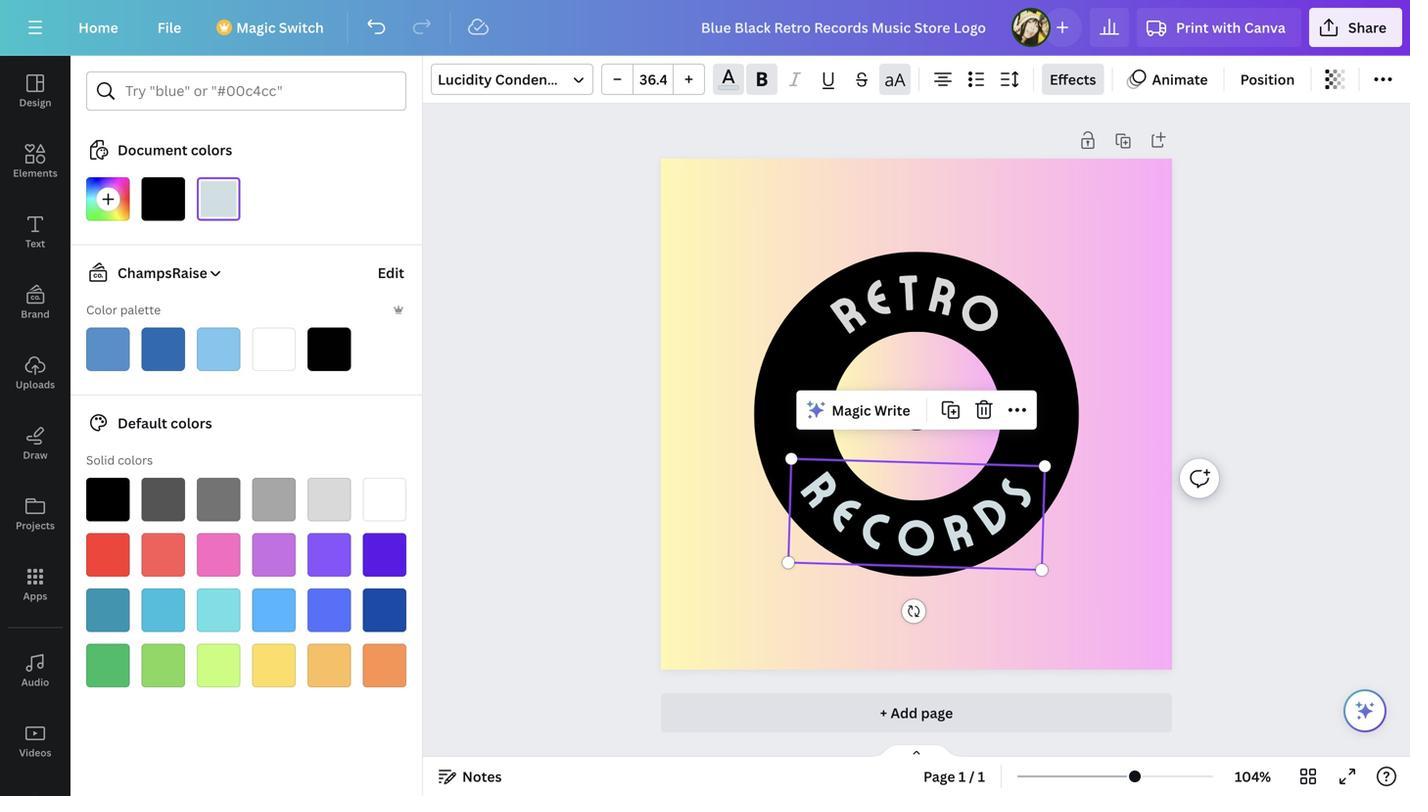 Task type: locate. For each thing, give the bounding box(es) containing it.
0 horizontal spatial #cddfe3 image
[[197, 177, 241, 221]]

palette
[[120, 302, 161, 318]]

dark turquoise #0097b2 image
[[86, 589, 130, 632]]

1 horizontal spatial #cddfe3 image
[[718, 85, 740, 90]]

colors for solid colors
[[118, 452, 153, 468]]

pink #ff66c4 image
[[197, 533, 241, 577], [197, 533, 241, 577]]

e inside e t r
[[857, 265, 897, 329]]

#010101 image
[[308, 328, 351, 371], [308, 328, 351, 371]]

#cddfe3 image down main menu bar
[[718, 85, 740, 90]]

share button
[[1310, 8, 1403, 47]]

violet #5e17eb image
[[363, 533, 407, 577], [363, 533, 407, 577]]

0 vertical spatial magic
[[236, 18, 276, 37]]

1 vertical spatial colors
[[171, 414, 212, 433]]

1 right / on the right bottom of the page
[[978, 768, 986, 786]]

colors for document colors
[[191, 141, 232, 159]]

magic write
[[832, 401, 911, 420]]

1
[[959, 768, 966, 786], [978, 768, 986, 786]]

color
[[86, 302, 117, 318]]

position button
[[1233, 64, 1303, 95]]

elements button
[[0, 126, 71, 197]]

colors right document
[[191, 141, 232, 159]]

magic inside button
[[832, 401, 872, 420]]

0 vertical spatial #cddfe3 image
[[718, 85, 740, 90]]

#000000 image
[[142, 177, 185, 221], [142, 177, 185, 221]]

magic left 'switch'
[[236, 18, 276, 37]]

draw button
[[0, 409, 71, 479]]

apps button
[[0, 550, 71, 620]]

– – number field
[[640, 70, 667, 89]]

aqua blue #0cc0df image
[[142, 589, 185, 632]]

1 horizontal spatial 1
[[978, 768, 986, 786]]

r down magic write button
[[791, 460, 854, 517]]

#cddfe3 image
[[718, 85, 740, 90], [197, 177, 241, 221]]

1 1 from the left
[[959, 768, 966, 786]]

o inside the c o r
[[897, 506, 937, 566]]

0 horizontal spatial o
[[897, 506, 937, 566]]

light gray #d9d9d9 image
[[308, 478, 351, 522]]

grass green #7ed957 image
[[142, 644, 185, 688], [142, 644, 185, 688]]

1 horizontal spatial o
[[949, 276, 1014, 347]]

lucidity condensed button
[[431, 64, 594, 95]]

+
[[881, 704, 888, 723]]

1 horizontal spatial #cddfe3 image
[[718, 85, 740, 90]]

0 horizontal spatial 1
[[959, 768, 966, 786]]

0 vertical spatial o
[[949, 276, 1014, 347]]

r
[[924, 262, 963, 326], [819, 281, 875, 344], [791, 460, 854, 517], [937, 498, 980, 562]]

default colors
[[118, 414, 212, 433]]

o left the d
[[897, 506, 937, 566]]

magic write button
[[801, 395, 919, 426]]

magic for magic switch
[[236, 18, 276, 37]]

colors right solid
[[118, 452, 153, 468]]

0 vertical spatial e
[[857, 265, 897, 329]]

#cddfe3 image down document colors
[[197, 177, 241, 221]]

projects button
[[0, 479, 71, 550]]

effects
[[1050, 70, 1097, 89]]

canva
[[1245, 18, 1286, 37]]

colors
[[191, 141, 232, 159], [171, 414, 212, 433], [118, 452, 153, 468]]

page
[[921, 704, 954, 723]]

audio
[[21, 676, 49, 689]]

gray #737373 image
[[197, 478, 241, 522], [197, 478, 241, 522]]

#cddfe3 image down main menu bar
[[718, 85, 740, 90]]

notes
[[462, 768, 502, 786]]

main menu bar
[[0, 0, 1411, 56]]

#75c6ef image
[[197, 328, 241, 371], [197, 328, 241, 371]]

o
[[949, 276, 1014, 347], [897, 506, 937, 566]]

white #ffffff image
[[363, 478, 407, 522]]

page 1 / 1
[[924, 768, 986, 786]]

document
[[118, 141, 188, 159]]

orange #ff914d image
[[363, 644, 407, 688], [363, 644, 407, 688]]

print
[[1177, 18, 1209, 37]]

e
[[857, 265, 897, 329], [820, 481, 873, 542]]

canva assistant image
[[1354, 700, 1378, 723]]

1 vertical spatial magic
[[832, 401, 872, 420]]

draw
[[23, 449, 48, 462]]

green #00bf63 image
[[86, 644, 130, 688], [86, 644, 130, 688]]

lime #c1ff72 image
[[197, 644, 241, 688], [197, 644, 241, 688]]

purple #8c52ff image
[[308, 533, 351, 577], [308, 533, 351, 577]]

2 vertical spatial colors
[[118, 452, 153, 468]]

design button
[[0, 56, 71, 126]]

share
[[1349, 18, 1387, 37]]

page
[[924, 768, 956, 786]]

uploads button
[[0, 338, 71, 409]]

#cddfe3 image
[[718, 85, 740, 90], [197, 177, 241, 221]]

text
[[25, 237, 45, 250]]

r inside e t r
[[924, 262, 963, 326]]

cobalt blue #004aad image
[[363, 589, 407, 632], [363, 589, 407, 632]]

o right t
[[949, 276, 1014, 347]]

print with canva
[[1177, 18, 1286, 37]]

0 horizontal spatial magic
[[236, 18, 276, 37]]

royal blue #5271ff image
[[308, 589, 351, 632], [308, 589, 351, 632]]

#cddfe3 image down document colors
[[197, 177, 241, 221]]

show pages image
[[870, 744, 964, 759]]

104% button
[[1222, 761, 1285, 793]]

r inside the c o r
[[937, 498, 980, 562]]

solid
[[86, 452, 115, 468]]

2 1 from the left
[[978, 768, 986, 786]]

file
[[158, 18, 181, 37]]

0 vertical spatial #cddfe3 image
[[718, 85, 740, 90]]

1 left / on the right bottom of the page
[[959, 768, 966, 786]]

1 vertical spatial o
[[897, 506, 937, 566]]

elements
[[13, 167, 58, 180]]

0 vertical spatial colors
[[191, 141, 232, 159]]

side panel tab list
[[0, 56, 71, 797]]

dark gray #545454 image
[[142, 478, 185, 522]]

1 horizontal spatial magic
[[832, 401, 872, 420]]

colors right default
[[171, 414, 212, 433]]

1 vertical spatial e
[[820, 481, 873, 542]]

#ffffff image
[[252, 328, 296, 371], [252, 328, 296, 371]]

coral red #ff5757 image
[[142, 533, 185, 577], [142, 533, 185, 577]]

magic inside button
[[236, 18, 276, 37]]

#166bb5 image
[[142, 328, 185, 371], [142, 328, 185, 371]]

r left s
[[937, 498, 980, 562]]

aqua blue #0cc0df image
[[142, 589, 185, 632]]

text button
[[0, 197, 71, 267]]

yellow #ffde59 image
[[252, 644, 296, 688], [252, 644, 296, 688]]

switch
[[279, 18, 324, 37]]

light blue #38b6ff image
[[252, 589, 296, 632], [252, 589, 296, 632]]

edit button
[[376, 253, 407, 292]]

magic
[[236, 18, 276, 37], [832, 401, 872, 420]]

apps
[[23, 590, 47, 603]]

magic switch
[[236, 18, 324, 37]]

uploads
[[16, 378, 55, 391]]

turquoise blue #5ce1e6 image
[[197, 589, 241, 632]]

r right t
[[924, 262, 963, 326]]

add a new color image
[[86, 177, 130, 221], [86, 177, 130, 221]]

magic for magic write
[[832, 401, 872, 420]]

magic switch button
[[205, 8, 340, 47]]

#4890cd image
[[86, 328, 130, 371], [86, 328, 130, 371]]

position
[[1241, 70, 1296, 89]]

brand button
[[0, 267, 71, 338]]

magic left write
[[832, 401, 872, 420]]

0 horizontal spatial #cddfe3 image
[[197, 177, 241, 221]]

104%
[[1235, 768, 1272, 786]]

colors for default colors
[[171, 414, 212, 433]]

group
[[602, 64, 705, 95]]



Task type: describe. For each thing, give the bounding box(es) containing it.
print with canva button
[[1138, 8, 1302, 47]]

magenta #cb6ce6 image
[[252, 533, 296, 577]]

bright red #ff3131 image
[[86, 533, 130, 577]]

/
[[970, 768, 975, 786]]

e for e
[[820, 481, 873, 542]]

turquoise blue #5ce1e6 image
[[197, 589, 241, 632]]

magenta #cb6ce6 image
[[252, 533, 296, 577]]

s
[[987, 465, 1044, 516]]

e for e t r
[[857, 265, 897, 329]]

document colors
[[118, 141, 232, 159]]

lucidity
[[438, 70, 492, 89]]

+ add page
[[881, 704, 954, 723]]

Try "blue" or "#00c4cc" search field
[[125, 73, 394, 110]]

+ add page button
[[661, 694, 1173, 733]]

edit
[[378, 264, 405, 282]]

e t r
[[857, 260, 963, 329]]

black #000000 image
[[86, 478, 130, 522]]

with
[[1213, 18, 1242, 37]]

dark turquoise #0097b2 image
[[86, 589, 130, 632]]

r left t
[[819, 281, 875, 344]]

Design title text field
[[686, 8, 1004, 47]]

videos button
[[0, 706, 71, 777]]

brand
[[21, 308, 50, 321]]

t
[[896, 260, 922, 321]]

champsraise
[[118, 264, 207, 282]]

default
[[118, 414, 167, 433]]

c o r
[[854, 496, 980, 566]]

home
[[78, 18, 118, 37]]

1 vertical spatial #cddfe3 image
[[197, 177, 241, 221]]

condensed
[[495, 70, 571, 89]]

gray #a6a6a6 image
[[252, 478, 296, 522]]

solid colors
[[86, 452, 153, 468]]

white #ffffff image
[[363, 478, 407, 522]]

animate
[[1153, 70, 1209, 89]]

projects
[[16, 519, 55, 533]]

1 vertical spatial #cddfe3 image
[[197, 177, 241, 221]]

videos
[[19, 747, 51, 760]]

notes button
[[431, 761, 510, 793]]

lucidity condensed
[[438, 70, 571, 89]]

dark gray #545454 image
[[142, 478, 185, 522]]

file button
[[142, 8, 197, 47]]

d
[[963, 481, 1020, 546]]

home link
[[63, 8, 134, 47]]

black #000000 image
[[86, 478, 130, 522]]

bright red #ff3131 image
[[86, 533, 130, 577]]

gray #a6a6a6 image
[[252, 478, 296, 522]]

champsraise button
[[78, 261, 223, 285]]

light gray #d9d9d9 image
[[308, 478, 351, 522]]

animate button
[[1121, 64, 1216, 95]]

design
[[19, 96, 51, 109]]

peach #ffbd59 image
[[308, 644, 351, 688]]

peach #ffbd59 image
[[308, 644, 351, 688]]

c
[[854, 496, 899, 560]]

write
[[875, 401, 911, 420]]

color palette
[[86, 302, 161, 318]]

audio button
[[0, 636, 71, 706]]

add
[[891, 704, 918, 723]]

effects button
[[1042, 64, 1105, 95]]



Task type: vqa. For each thing, say whether or not it's contained in the screenshot.
the right Creators
no



